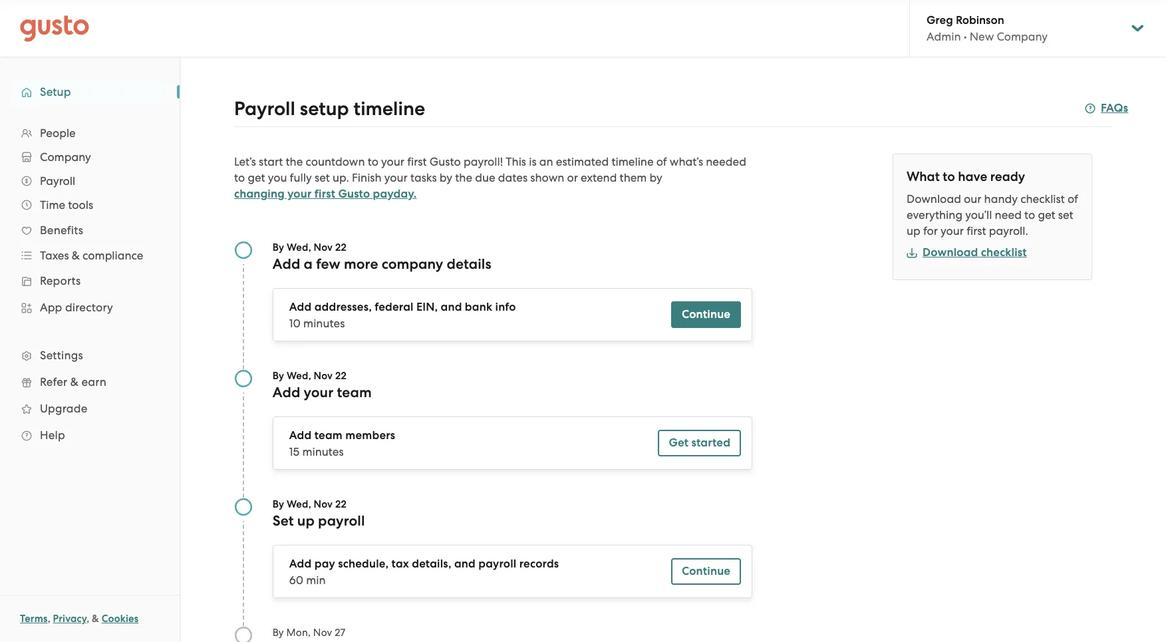 Task type: locate. For each thing, give the bounding box(es) containing it.
22 up 'few'
[[335, 242, 347, 253]]

your down fully
[[288, 187, 312, 201]]

& for compliance
[[72, 249, 80, 262]]

upgrade link
[[13, 397, 166, 420]]

payroll for and
[[479, 557, 517, 571]]

1 vertical spatial continue
[[682, 564, 731, 578]]

wed, for up
[[287, 498, 311, 510]]

3 wed, from the top
[[287, 498, 311, 510]]

gusto
[[430, 155, 461, 168], [338, 187, 370, 201]]

by inside by wed, nov 22 set up payroll
[[273, 498, 284, 510]]

first up tasks
[[407, 155, 427, 168]]

of
[[657, 155, 667, 168], [1068, 192, 1078, 206]]

to left have
[[943, 169, 955, 184]]

timeline
[[354, 97, 425, 120], [612, 155, 654, 168]]

payroll for payroll
[[40, 174, 75, 188]]

,
[[48, 613, 50, 625], [87, 613, 89, 625]]

3 22 from the top
[[335, 498, 347, 510]]

1 horizontal spatial the
[[455, 171, 472, 184]]

finish
[[352, 171, 382, 184]]

& left cookies
[[92, 613, 99, 625]]

started
[[692, 436, 731, 450]]

download down 'for'
[[923, 246, 978, 259]]

your inside by wed, nov 22 add your team
[[304, 384, 334, 401]]

1 vertical spatial download
[[923, 246, 978, 259]]

2 by from the left
[[650, 171, 663, 184]]

1 horizontal spatial by
[[650, 171, 663, 184]]

changing
[[234, 187, 285, 201]]

1 vertical spatial first
[[315, 187, 335, 201]]

1 vertical spatial of
[[1068, 192, 1078, 206]]

wed, down 10
[[287, 370, 311, 382]]

& left 'earn'
[[70, 375, 79, 389]]

start
[[259, 155, 283, 168]]

set right need
[[1058, 208, 1074, 222]]

payroll button
[[13, 169, 166, 193]]

minutes down addresses,
[[303, 317, 345, 330]]

and inside add pay schedule, tax details, and payroll records 60 min
[[454, 557, 476, 571]]

wed, up a
[[287, 242, 311, 253]]

first
[[407, 155, 427, 168], [315, 187, 335, 201], [967, 224, 986, 238]]

0 vertical spatial &
[[72, 249, 80, 262]]

set
[[273, 512, 294, 530]]

, left cookies
[[87, 613, 89, 625]]

continue
[[682, 307, 731, 321], [682, 564, 731, 578]]

company right new at right
[[997, 30, 1048, 43]]

1 horizontal spatial gusto
[[430, 155, 461, 168]]

up left 'for'
[[907, 224, 921, 238]]

to right need
[[1025, 208, 1035, 222]]

2 horizontal spatial first
[[967, 224, 986, 238]]

&
[[72, 249, 80, 262], [70, 375, 79, 389], [92, 613, 99, 625]]

add inside by wed, nov 22 add your team
[[273, 384, 300, 401]]

0 horizontal spatial payroll
[[318, 512, 365, 530]]

set inside let's start the countdown to your first gusto payroll! this is an estimated                     timeline of what's needed to get you fully set up.
[[315, 171, 330, 184]]

by inside by wed, nov 22 add your team
[[273, 370, 284, 382]]

1 vertical spatial get
[[1038, 208, 1056, 222]]

1 vertical spatial set
[[1058, 208, 1074, 222]]

1 vertical spatial the
[[455, 171, 472, 184]]

1 vertical spatial &
[[70, 375, 79, 389]]

list
[[0, 121, 180, 448]]

0 horizontal spatial gusto
[[338, 187, 370, 201]]

company inside "greg robinson admin • new company"
[[997, 30, 1048, 43]]

your
[[381, 155, 405, 168], [384, 171, 408, 184], [288, 187, 312, 201], [941, 224, 964, 238], [304, 384, 334, 401]]

0 vertical spatial company
[[997, 30, 1048, 43]]

payroll inside by wed, nov 22 set up payroll
[[318, 512, 365, 530]]

0 vertical spatial minutes
[[303, 317, 345, 330]]

0 horizontal spatial up
[[297, 512, 315, 530]]

0 horizontal spatial company
[[40, 150, 91, 164]]

3 by from the top
[[273, 498, 284, 510]]

& for earn
[[70, 375, 79, 389]]

0 vertical spatial checklist
[[1021, 192, 1065, 206]]

1 vertical spatial checklist
[[981, 246, 1027, 259]]

22 up "members"
[[335, 370, 347, 382]]

by right tasks
[[440, 171, 452, 184]]

nov inside by wed, nov 22 set up payroll
[[314, 498, 333, 510]]

22 inside by wed, nov 22 set up payroll
[[335, 498, 347, 510]]

0 vertical spatial 22
[[335, 242, 347, 253]]

setup link
[[13, 80, 166, 104]]

0 vertical spatial and
[[441, 300, 462, 314]]

timeline inside let's start the countdown to your first gusto payroll! this is an estimated                     timeline of what's needed to get you fully set up.
[[612, 155, 654, 168]]

our
[[964, 192, 982, 206]]

wed, up set
[[287, 498, 311, 510]]

0 vertical spatial payroll
[[318, 512, 365, 530]]

checklist down payroll.
[[981, 246, 1027, 259]]

terms link
[[20, 613, 48, 625]]

1 horizontal spatial get
[[1038, 208, 1056, 222]]

2 continue button from the top
[[671, 558, 741, 585]]

by wed, nov 22 add your team
[[273, 370, 372, 401]]

help
[[40, 428, 65, 442]]

what's
[[670, 155, 703, 168]]

download for download checklist
[[923, 246, 978, 259]]

your up payday.
[[384, 171, 408, 184]]

0 horizontal spatial payroll
[[40, 174, 75, 188]]

0 vertical spatial team
[[337, 384, 372, 401]]

by right them
[[650, 171, 663, 184]]

payroll inside payroll dropdown button
[[40, 174, 75, 188]]

0 vertical spatial timeline
[[354, 97, 425, 120]]

ein,
[[416, 300, 438, 314]]

settings link
[[13, 343, 166, 367]]

up right set
[[297, 512, 315, 530]]

them
[[620, 171, 647, 184]]

tools
[[68, 198, 93, 212]]

22 inside by wed, nov 22 add your team
[[335, 370, 347, 382]]

company
[[997, 30, 1048, 43], [40, 150, 91, 164]]

1 horizontal spatial company
[[997, 30, 1048, 43]]

payroll inside add pay schedule, tax details, and payroll records 60 min
[[479, 557, 517, 571]]

your right 'for'
[[941, 224, 964, 238]]

0 vertical spatial continue
[[682, 307, 731, 321]]

new
[[970, 30, 994, 43]]

get right need
[[1038, 208, 1056, 222]]

1 horizontal spatial ,
[[87, 613, 89, 625]]

1 horizontal spatial payroll
[[479, 557, 517, 571]]

by
[[440, 171, 452, 184], [650, 171, 663, 184]]

up inside download our handy checklist of everything you'll need to get set up for your first payroll.
[[907, 224, 921, 238]]

minutes
[[303, 317, 345, 330], [302, 445, 344, 458]]

download inside download our handy checklist of everything you'll need to get set up for your first payroll.
[[907, 192, 961, 206]]

0 vertical spatial gusto
[[430, 155, 461, 168]]

get up changing
[[248, 171, 265, 184]]

add
[[273, 255, 300, 273], [289, 300, 312, 314], [273, 384, 300, 401], [289, 428, 312, 442], [289, 557, 312, 571]]

bank
[[465, 300, 493, 314]]

is
[[529, 155, 537, 168]]

set inside download our handy checklist of everything you'll need to get set up for your first payroll.
[[1058, 208, 1074, 222]]

1 vertical spatial company
[[40, 150, 91, 164]]

minutes right 15
[[302, 445, 344, 458]]

0 horizontal spatial the
[[286, 155, 303, 168]]

payroll!
[[464, 155, 503, 168]]

setup
[[40, 85, 71, 98]]

first down 'up.'
[[315, 187, 335, 201]]

add inside add addresses, federal ein, and bank info 10 minutes
[[289, 300, 312, 314]]

greg
[[927, 13, 953, 27]]

shown
[[530, 171, 564, 184]]

the up fully
[[286, 155, 303, 168]]

by for add your team
[[273, 370, 284, 382]]

1 vertical spatial and
[[454, 557, 476, 571]]

addresses,
[[314, 300, 372, 314]]

0 horizontal spatial of
[[657, 155, 667, 168]]

0 vertical spatial continue button
[[671, 301, 741, 328]]

0 horizontal spatial ,
[[48, 613, 50, 625]]

company button
[[13, 145, 166, 169]]

mon,
[[286, 627, 311, 639]]

0 vertical spatial wed,
[[287, 242, 311, 253]]

company down people
[[40, 150, 91, 164]]

gusto up finish your tasks by the due dates shown or extend them by changing your first gusto payday.
[[430, 155, 461, 168]]

1 vertical spatial 22
[[335, 370, 347, 382]]

you'll
[[965, 208, 992, 222]]

and right ein,
[[441, 300, 462, 314]]

the inside finish your tasks by the due dates shown or extend them by changing your first gusto payday.
[[455, 171, 472, 184]]

add pay schedule, tax details, and payroll records 60 min
[[289, 557, 559, 587]]

0 vertical spatial the
[[286, 155, 303, 168]]

your up add team members 15 minutes
[[304, 384, 334, 401]]

2 continue from the top
[[682, 564, 731, 578]]

1 vertical spatial up
[[297, 512, 315, 530]]

benefits
[[40, 224, 83, 237]]

2 vertical spatial wed,
[[287, 498, 311, 510]]

gusto down finish
[[338, 187, 370, 201]]

payroll up start at top
[[234, 97, 295, 120]]

countdown
[[306, 155, 365, 168]]

1 horizontal spatial set
[[1058, 208, 1074, 222]]

2 by from the top
[[273, 370, 284, 382]]

team
[[337, 384, 372, 401], [314, 428, 343, 442]]

2 wed, from the top
[[287, 370, 311, 382]]

first inside finish your tasks by the due dates shown or extend them by changing your first gusto payday.
[[315, 187, 335, 201]]

& right taxes
[[72, 249, 80, 262]]

first inside download our handy checklist of everything you'll need to get set up for your first payroll.
[[967, 224, 986, 238]]

add for up
[[289, 557, 312, 571]]

due
[[475, 171, 495, 184]]

have
[[958, 169, 988, 184]]

schedule,
[[338, 557, 389, 571]]

by
[[273, 242, 284, 253], [273, 370, 284, 382], [273, 498, 284, 510], [273, 627, 284, 639]]

add inside add pay schedule, tax details, and payroll records 60 min
[[289, 557, 312, 571]]

by inside by wed, nov 22 add a few more company details
[[273, 242, 284, 253]]

& inside dropdown button
[[72, 249, 80, 262]]

set up changing your first gusto payday. 'button' on the top left
[[315, 171, 330, 184]]

0 vertical spatial payroll
[[234, 97, 295, 120]]

1 vertical spatial minutes
[[302, 445, 344, 458]]

checklist up need
[[1021, 192, 1065, 206]]

0 vertical spatial of
[[657, 155, 667, 168]]

wed,
[[287, 242, 311, 253], [287, 370, 311, 382], [287, 498, 311, 510]]

1 vertical spatial timeline
[[612, 155, 654, 168]]

payroll up time
[[40, 174, 75, 188]]

2 vertical spatial 22
[[335, 498, 347, 510]]

payroll left records
[[479, 557, 517, 571]]

company
[[382, 255, 443, 273]]

add for your
[[289, 428, 312, 442]]

download up everything on the right
[[907, 192, 961, 206]]

records
[[519, 557, 559, 571]]

to inside download our handy checklist of everything you'll need to get set up for your first payroll.
[[1025, 208, 1035, 222]]

0 horizontal spatial first
[[315, 187, 335, 201]]

faqs button
[[1085, 100, 1129, 116]]

2 22 from the top
[[335, 370, 347, 382]]

up
[[907, 224, 921, 238], [297, 512, 315, 530]]

of inside let's start the countdown to your first gusto payroll! this is an estimated                     timeline of what's needed to get you fully set up.
[[657, 155, 667, 168]]

0 horizontal spatial get
[[248, 171, 265, 184]]

0 vertical spatial first
[[407, 155, 427, 168]]

1 horizontal spatial first
[[407, 155, 427, 168]]

wed, for a
[[287, 242, 311, 253]]

payroll up pay
[[318, 512, 365, 530]]

nov inside by wed, nov 22 add your team
[[314, 370, 333, 382]]

taxes & compliance button
[[13, 244, 166, 267]]

1 vertical spatial gusto
[[338, 187, 370, 201]]

the left due
[[455, 171, 472, 184]]

1 vertical spatial payroll
[[479, 557, 517, 571]]

the
[[286, 155, 303, 168], [455, 171, 472, 184]]

1 vertical spatial continue button
[[671, 558, 741, 585]]

1 horizontal spatial payroll
[[234, 97, 295, 120]]

download checklist link
[[907, 246, 1027, 259]]

circle blank image
[[234, 626, 253, 642]]

up.
[[333, 171, 349, 184]]

22 inside by wed, nov 22 add a few more company details
[[335, 242, 347, 253]]

0 horizontal spatial by
[[440, 171, 452, 184]]

get
[[248, 171, 265, 184], [1038, 208, 1056, 222]]

1 vertical spatial wed,
[[287, 370, 311, 382]]

add inside add team members 15 minutes
[[289, 428, 312, 442]]

timeline up them
[[612, 155, 654, 168]]

0 vertical spatial set
[[315, 171, 330, 184]]

1 horizontal spatial up
[[907, 224, 921, 238]]

1 horizontal spatial timeline
[[612, 155, 654, 168]]

, left privacy
[[48, 613, 50, 625]]

payroll for up
[[318, 512, 365, 530]]

admin
[[927, 30, 961, 43]]

continue button
[[671, 301, 741, 328], [671, 558, 741, 585]]

the inside let's start the countdown to your first gusto payroll! this is an estimated                     timeline of what's needed to get you fully set up.
[[286, 155, 303, 168]]

nov inside by wed, nov 22 add a few more company details
[[314, 242, 333, 253]]

wed, inside by wed, nov 22 set up payroll
[[287, 498, 311, 510]]

2 vertical spatial first
[[967, 224, 986, 238]]

wed, inside by wed, nov 22 add your team
[[287, 370, 311, 382]]

•
[[964, 30, 967, 43]]

0 vertical spatial up
[[907, 224, 921, 238]]

add inside by wed, nov 22 add a few more company details
[[273, 255, 300, 273]]

1 22 from the top
[[335, 242, 347, 253]]

0 vertical spatial download
[[907, 192, 961, 206]]

0 vertical spatial get
[[248, 171, 265, 184]]

1 horizontal spatial of
[[1068, 192, 1078, 206]]

first for changing
[[315, 187, 335, 201]]

team left "members"
[[314, 428, 343, 442]]

tasks
[[410, 171, 437, 184]]

and right details,
[[454, 557, 476, 571]]

terms
[[20, 613, 48, 625]]

1 by from the top
[[273, 242, 284, 253]]

team up "members"
[[337, 384, 372, 401]]

you
[[268, 171, 287, 184]]

22 down add team members 15 minutes
[[335, 498, 347, 510]]

wed, inside by wed, nov 22 add a few more company details
[[287, 242, 311, 253]]

company inside dropdown button
[[40, 150, 91, 164]]

get inside download our handy checklist of everything you'll need to get set up for your first payroll.
[[1038, 208, 1056, 222]]

your up finish
[[381, 155, 405, 168]]

1 vertical spatial team
[[314, 428, 343, 442]]

by for add a few more company details
[[273, 242, 284, 253]]

1 vertical spatial payroll
[[40, 174, 75, 188]]

fully
[[290, 171, 312, 184]]

1 wed, from the top
[[287, 242, 311, 253]]

timeline right setup
[[354, 97, 425, 120]]

first down you'll
[[967, 224, 986, 238]]

compliance
[[83, 249, 143, 262]]

0 horizontal spatial set
[[315, 171, 330, 184]]

by mon, nov 27
[[273, 627, 346, 639]]

privacy link
[[53, 613, 87, 625]]



Task type: vqa. For each thing, say whether or not it's contained in the screenshot.
Gusto to the right
yes



Task type: describe. For each thing, give the bounding box(es) containing it.
checklist inside download our handy checklist of everything you'll need to get set up for your first payroll.
[[1021, 192, 1065, 206]]

people button
[[13, 121, 166, 145]]

22 for payroll
[[335, 498, 347, 510]]

payroll setup timeline
[[234, 97, 425, 120]]

handy
[[984, 192, 1018, 206]]

setup
[[300, 97, 349, 120]]

cookies
[[102, 613, 139, 625]]

what
[[907, 169, 940, 184]]

taxes
[[40, 249, 69, 262]]

first inside let's start the countdown to your first gusto payroll! this is an estimated                     timeline of what's needed to get you fully set up.
[[407, 155, 427, 168]]

reports
[[40, 274, 81, 287]]

few
[[316, 255, 341, 273]]

faqs
[[1101, 101, 1129, 115]]

nov for payroll
[[314, 498, 333, 510]]

payroll.
[[989, 224, 1029, 238]]

refer & earn link
[[13, 370, 166, 394]]

details,
[[412, 557, 452, 571]]

nov for few
[[314, 242, 333, 253]]

need
[[995, 208, 1022, 222]]

download our handy checklist of everything you'll need to get set up for your first payroll.
[[907, 192, 1078, 238]]

ready
[[991, 169, 1025, 184]]

app
[[40, 301, 62, 314]]

let's start the countdown to your first gusto payroll! this is an estimated                     timeline of what's needed to get you fully set up.
[[234, 155, 746, 184]]

0 horizontal spatial timeline
[[354, 97, 425, 120]]

payroll for payroll setup timeline
[[234, 97, 295, 120]]

greg robinson admin • new company
[[927, 13, 1048, 43]]

4 by from the top
[[273, 627, 284, 639]]

more
[[344, 255, 378, 273]]

info
[[495, 300, 516, 314]]

needed
[[706, 155, 746, 168]]

upgrade
[[40, 402, 87, 415]]

get inside let's start the countdown to your first gusto payroll! this is an estimated                     timeline of what's needed to get you fully set up.
[[248, 171, 265, 184]]

app directory
[[40, 301, 113, 314]]

2 , from the left
[[87, 613, 89, 625]]

or
[[567, 171, 578, 184]]

by for set up payroll
[[273, 498, 284, 510]]

terms , privacy , & cookies
[[20, 613, 139, 625]]

2 vertical spatial &
[[92, 613, 99, 625]]

payday.
[[373, 187, 417, 201]]

refer & earn
[[40, 375, 106, 389]]

this
[[506, 155, 526, 168]]

home image
[[20, 15, 89, 42]]

15
[[289, 445, 300, 458]]

time
[[40, 198, 65, 212]]

by wed, nov 22 set up payroll
[[273, 498, 365, 530]]

benefits link
[[13, 218, 166, 242]]

changing your first gusto payday. button
[[234, 186, 417, 202]]

let's
[[234, 155, 256, 168]]

earn
[[81, 375, 106, 389]]

1 continue from the top
[[682, 307, 731, 321]]

reports link
[[13, 269, 166, 293]]

pay
[[314, 557, 335, 571]]

nov for team
[[314, 370, 333, 382]]

everything
[[907, 208, 963, 222]]

details
[[447, 255, 491, 273]]

add addresses, federal ein, and bank info 10 minutes
[[289, 300, 516, 330]]

your inside let's start the countdown to your first gusto payroll! this is an estimated                     timeline of what's needed to get you fully set up.
[[381, 155, 405, 168]]

27
[[335, 627, 346, 639]]

settings
[[40, 349, 83, 362]]

gusto navigation element
[[0, 57, 180, 470]]

for
[[923, 224, 938, 238]]

dates
[[498, 171, 528, 184]]

people
[[40, 126, 76, 140]]

gusto inside let's start the countdown to your first gusto payroll! this is an estimated                     timeline of what's needed to get you fully set up.
[[430, 155, 461, 168]]

1 , from the left
[[48, 613, 50, 625]]

to down the let's
[[234, 171, 245, 184]]

finish your tasks by the due dates shown or extend them by changing your first gusto payday.
[[234, 171, 663, 201]]

what to have ready
[[907, 169, 1025, 184]]

robinson
[[956, 13, 1004, 27]]

members
[[345, 428, 395, 442]]

refer
[[40, 375, 67, 389]]

gusto inside finish your tasks by the due dates shown or extend them by changing your first gusto payday.
[[338, 187, 370, 201]]

federal
[[375, 300, 414, 314]]

extend
[[581, 171, 617, 184]]

cookies button
[[102, 611, 139, 627]]

1 by from the left
[[440, 171, 452, 184]]

your inside download our handy checklist of everything you'll need to get set up for your first payroll.
[[941, 224, 964, 238]]

minutes inside add team members 15 minutes
[[302, 445, 344, 458]]

add team members 15 minutes
[[289, 428, 395, 458]]

team inside add team members 15 minutes
[[314, 428, 343, 442]]

taxes & compliance
[[40, 249, 143, 262]]

1 continue button from the top
[[671, 301, 741, 328]]

and inside add addresses, federal ein, and bank info 10 minutes
[[441, 300, 462, 314]]

min
[[306, 574, 326, 587]]

to up finish
[[368, 155, 379, 168]]

time tools button
[[13, 193, 166, 217]]

22 for team
[[335, 370, 347, 382]]

22 for few
[[335, 242, 347, 253]]

first for for
[[967, 224, 986, 238]]

10
[[289, 317, 301, 330]]

add for a
[[289, 300, 312, 314]]

download for download our handy checklist of everything you'll need to get set up for your first payroll.
[[907, 192, 961, 206]]

60
[[289, 574, 303, 587]]

by wed, nov 22 add a few more company details
[[273, 242, 491, 273]]

minutes inside add addresses, federal ein, and bank info 10 minutes
[[303, 317, 345, 330]]

of inside download our handy checklist of everything you'll need to get set up for your first payroll.
[[1068, 192, 1078, 206]]

a
[[304, 255, 313, 273]]

wed, for your
[[287, 370, 311, 382]]

up inside by wed, nov 22 set up payroll
[[297, 512, 315, 530]]

help link
[[13, 423, 166, 447]]

privacy
[[53, 613, 87, 625]]

tax
[[392, 557, 409, 571]]

directory
[[65, 301, 113, 314]]

get started button
[[658, 430, 741, 456]]

estimated
[[556, 155, 609, 168]]

list containing people
[[0, 121, 180, 448]]

get started
[[669, 436, 731, 450]]

team inside by wed, nov 22 add your team
[[337, 384, 372, 401]]



